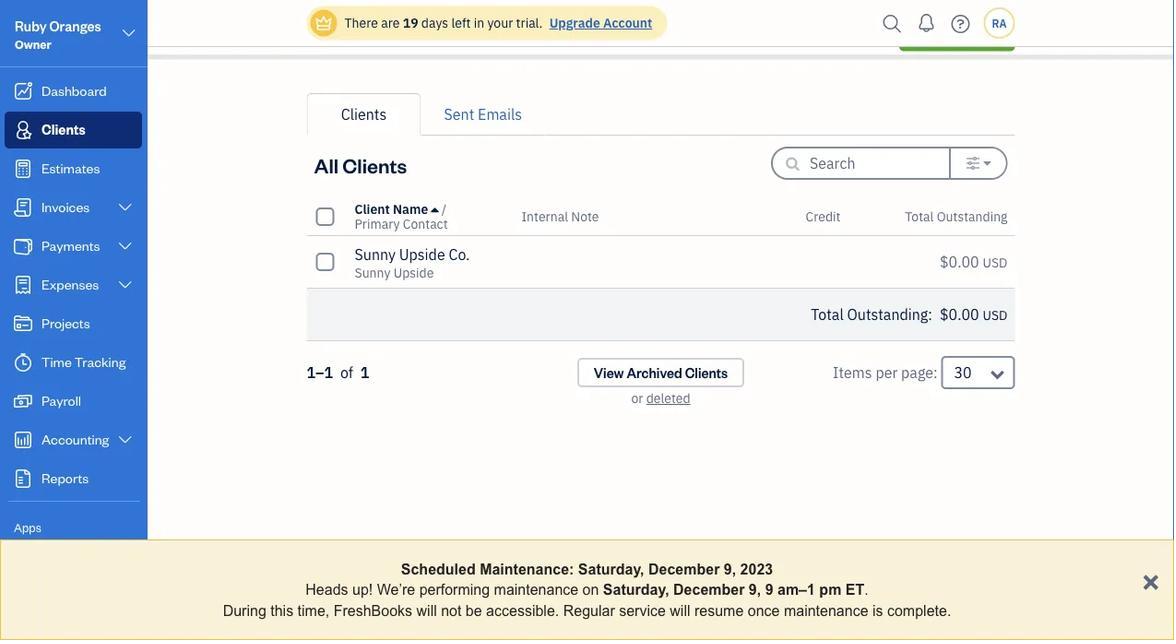 Task type: vqa. For each thing, say whether or not it's contained in the screenshot.
create to the left
no



Task type: describe. For each thing, give the bounding box(es) containing it.
dashboard image
[[12, 82, 34, 101]]

on
[[583, 582, 599, 598]]

×
[[1142, 563, 1160, 597]]

items and services link
[[5, 580, 142, 612]]

1 horizontal spatial 9,
[[749, 582, 761, 598]]

pm
[[819, 582, 842, 598]]

payroll link
[[5, 383, 142, 420]]

contact
[[403, 215, 448, 232]]

your
[[487, 14, 513, 31]]

total for total outstanding
[[905, 208, 934, 225]]

emails
[[478, 105, 522, 124]]

9
[[765, 582, 774, 598]]

estimates link
[[5, 150, 142, 187]]

internal
[[522, 208, 568, 225]]

invoices
[[42, 198, 90, 215]]

dashboard
[[42, 82, 107, 99]]

credit
[[806, 208, 841, 225]]

performing
[[419, 582, 490, 598]]

team
[[14, 554, 43, 569]]

time tracking link
[[5, 344, 142, 381]]

outstanding for total outstanding
[[937, 208, 1008, 225]]

client name link
[[355, 201, 442, 218]]

1 $0.00 from the top
[[940, 252, 979, 272]]

tracking
[[74, 353, 126, 370]]

days
[[421, 14, 448, 31]]

during
[[223, 602, 266, 619]]

primary contact
[[355, 215, 448, 232]]

time tracking
[[42, 353, 126, 370]]

1–1 of 1
[[307, 363, 369, 382]]

dashboard link
[[5, 73, 142, 110]]

are
[[381, 14, 400, 31]]

outstanding for total outstanding : $0.00 usd
[[847, 305, 928, 324]]

client image
[[12, 121, 34, 139]]

account
[[603, 14, 652, 31]]

credit link
[[806, 208, 841, 225]]

expenses link
[[5, 267, 142, 303]]

up!
[[352, 582, 373, 598]]

projects
[[42, 314, 90, 332]]

.
[[865, 582, 869, 598]]

complete.
[[887, 602, 951, 619]]

timer image
[[12, 353, 34, 372]]

client name
[[355, 201, 428, 218]]

in
[[474, 14, 484, 31]]

0 vertical spatial december
[[648, 561, 720, 577]]

go to help image
[[946, 10, 975, 37]]

upside left co.
[[394, 264, 434, 281]]

ruby oranges owner
[[15, 17, 101, 52]]

view archived clients link
[[577, 358, 745, 387]]

view archived clients or deleted
[[594, 364, 728, 407]]

1 will from the left
[[416, 602, 437, 619]]

0 horizontal spatial clients link
[[5, 112, 142, 149]]

regular
[[563, 602, 615, 619]]

/
[[442, 201, 447, 218]]

scheduled
[[401, 561, 476, 577]]

freshbooks
[[334, 602, 412, 619]]

accessible.
[[486, 602, 559, 619]]

× button
[[1142, 563, 1160, 597]]

clients inside main element
[[42, 120, 86, 138]]

project image
[[12, 315, 34, 333]]

19
[[403, 14, 418, 31]]

sunny upside co. sunny upside
[[355, 245, 470, 281]]

co.
[[449, 245, 470, 264]]

30
[[954, 363, 972, 382]]

usd inside total outstanding : $0.00 usd
[[983, 307, 1008, 324]]

2 sunny from the top
[[355, 264, 391, 281]]

heads
[[306, 582, 348, 598]]

sent emails link
[[421, 93, 545, 136]]

archived
[[627, 364, 682, 381]]

services
[[66, 588, 111, 603]]

0 vertical spatial saturday,
[[578, 561, 644, 577]]

payment image
[[12, 237, 34, 256]]

1
[[360, 363, 369, 382]]

payments link
[[5, 228, 142, 265]]

invoices link
[[5, 189, 142, 226]]

settings image
[[966, 156, 981, 171]]

1 vertical spatial december
[[673, 582, 745, 598]]

$0.00 usd
[[940, 252, 1008, 272]]

there are 19 days left in your trial. upgrade account
[[345, 14, 652, 31]]

maintenance:
[[480, 561, 574, 577]]



Task type: locate. For each thing, give the bounding box(es) containing it.
saturday, up the on
[[578, 561, 644, 577]]

time
[[42, 353, 72, 370]]

will
[[416, 602, 437, 619], [670, 602, 690, 619]]

chevron large down image inside "expenses" link
[[117, 278, 134, 292]]

notifications image
[[912, 5, 941, 42]]

chevron large down image right oranges
[[120, 22, 137, 44]]

deleted
[[646, 390, 691, 407]]

usd
[[983, 254, 1008, 271], [983, 307, 1008, 324]]

× dialog
[[0, 540, 1174, 640]]

payroll
[[42, 392, 81, 409]]

chart image
[[12, 431, 34, 449]]

$0.00 down total outstanding
[[940, 252, 979, 272]]

1 horizontal spatial client
[[953, 21, 999, 43]]

1 vertical spatial 9,
[[749, 582, 761, 598]]

0 horizontal spatial 9,
[[724, 561, 736, 577]]

deleted link
[[646, 390, 691, 407]]

this
[[270, 602, 293, 619]]

invoice image
[[12, 198, 34, 217]]

0 vertical spatial total
[[905, 208, 934, 225]]

oranges
[[49, 17, 101, 35]]

outstanding
[[937, 208, 1008, 225], [847, 305, 928, 324]]

1 vertical spatial outstanding
[[847, 305, 928, 324]]

resume
[[695, 602, 744, 619]]

estimates
[[42, 159, 100, 177]]

left
[[451, 14, 471, 31]]

or
[[631, 390, 643, 407]]

total down "search" text box
[[905, 208, 934, 225]]

0 horizontal spatial will
[[416, 602, 437, 619]]

items inside main element
[[14, 588, 42, 603]]

chevron large down image right the invoices
[[117, 200, 134, 215]]

$0.00 right the : on the right of page
[[940, 305, 979, 324]]

items left per
[[833, 363, 872, 382]]

projects link
[[5, 305, 142, 342]]

outstanding up $0.00 usd
[[937, 208, 1008, 225]]

will right service in the bottom of the page
[[670, 602, 690, 619]]

caretdown image
[[984, 156, 991, 171]]

time,
[[298, 602, 330, 619]]

am–1
[[778, 582, 815, 598]]

be
[[466, 602, 482, 619]]

2023
[[740, 561, 773, 577]]

clients link up estimates
[[5, 112, 142, 149]]

new client
[[916, 21, 999, 43]]

upgrade
[[549, 14, 600, 31]]

not
[[441, 602, 462, 619]]

1 horizontal spatial total
[[905, 208, 934, 225]]

9, left 2023
[[724, 561, 736, 577]]

saturday, up service in the bottom of the page
[[603, 582, 669, 598]]

chevron large down image right payments on the top
[[117, 239, 134, 254]]

2 will from the left
[[670, 602, 690, 619]]

ra
[[992, 16, 1007, 30]]

accounting link
[[5, 422, 142, 458]]

scheduled maintenance: saturday, december 9, 2023 heads up! we're performing maintenance on saturday, december 9, 9 am–1 pm et . during this time, freshbooks will not be accessible. regular service will resume once maintenance is complete.
[[223, 561, 951, 619]]

all clients
[[314, 152, 407, 178]]

crown image
[[314, 13, 333, 33]]

0 vertical spatial items
[[833, 363, 872, 382]]

et
[[846, 582, 865, 598]]

0 vertical spatial maintenance
[[494, 582, 579, 598]]

items for items and services
[[14, 588, 42, 603]]

chevron large down image right accounting
[[117, 433, 134, 447]]

items for items per page:
[[833, 363, 872, 382]]

9, left 9
[[749, 582, 761, 598]]

1 horizontal spatial outstanding
[[937, 208, 1008, 225]]

clients inside view archived clients or deleted
[[685, 364, 728, 381]]

chevron large down image right expenses
[[117, 278, 134, 292]]

usd down total outstanding
[[983, 254, 1008, 271]]

money image
[[12, 392, 34, 410]]

total outstanding
[[905, 208, 1008, 225]]

items and services
[[14, 588, 111, 603]]

outstanding up per
[[847, 305, 928, 324]]

of
[[340, 363, 353, 382]]

0 vertical spatial outstanding
[[937, 208, 1008, 225]]

will left not
[[416, 602, 437, 619]]

1 usd from the top
[[983, 254, 1008, 271]]

1 sunny from the top
[[355, 245, 396, 264]]

saturday,
[[578, 561, 644, 577], [603, 582, 669, 598]]

1 horizontal spatial items
[[833, 363, 872, 382]]

Search text field
[[810, 149, 920, 178]]

clients down dashboard link
[[42, 120, 86, 138]]

2 $0.00 from the top
[[940, 305, 979, 324]]

sent
[[444, 105, 474, 124]]

1 vertical spatial saturday,
[[603, 582, 669, 598]]

upside
[[399, 245, 445, 264], [394, 264, 434, 281]]

estimate image
[[12, 160, 34, 178]]

reports link
[[5, 460, 142, 497]]

per
[[876, 363, 898, 382]]

total outstanding : $0.00 usd
[[811, 305, 1008, 324]]

1 horizontal spatial will
[[670, 602, 690, 619]]

is
[[873, 602, 883, 619]]

0 horizontal spatial items
[[14, 588, 42, 603]]

there
[[345, 14, 378, 31]]

expense image
[[12, 276, 34, 294]]

clients up deleted 'link'
[[685, 364, 728, 381]]

chevron large down image for expenses
[[117, 278, 134, 292]]

upside down contact on the left top
[[399, 245, 445, 264]]

clients
[[307, 19, 371, 45], [341, 105, 387, 124], [42, 120, 86, 138], [343, 152, 407, 178], [685, 364, 728, 381]]

1 vertical spatial total
[[811, 305, 844, 324]]

maintenance down maintenance:
[[494, 582, 579, 598]]

ra button
[[984, 7, 1015, 39]]

clients link
[[307, 93, 421, 136], [5, 112, 142, 149]]

Items per page: field
[[941, 356, 1015, 389]]

0 horizontal spatial total
[[811, 305, 844, 324]]

trial.
[[516, 14, 543, 31]]

0 vertical spatial usd
[[983, 254, 1008, 271]]

items
[[833, 363, 872, 382], [14, 588, 42, 603]]

chevron large down image inside invoices link
[[117, 200, 134, 215]]

chevron large down image inside "payments" link
[[117, 239, 134, 254]]

all
[[314, 152, 339, 178]]

total up items per page:
[[811, 305, 844, 324]]

ruby
[[15, 17, 47, 35]]

1 horizontal spatial maintenance
[[784, 602, 868, 619]]

usd inside $0.00 usd
[[983, 254, 1008, 271]]

1 vertical spatial maintenance
[[784, 602, 868, 619]]

1 horizontal spatial clients link
[[307, 93, 421, 136]]

primary
[[355, 215, 400, 232]]

main element
[[0, 0, 194, 640]]

0 horizontal spatial outstanding
[[847, 305, 928, 324]]

items per page:
[[833, 363, 938, 382]]

internal note
[[522, 208, 599, 225]]

note
[[571, 208, 599, 225]]

search image
[[878, 10, 907, 37]]

chevron large down image for payments
[[117, 239, 134, 254]]

upgrade account link
[[546, 14, 652, 31]]

0 vertical spatial 9,
[[724, 561, 736, 577]]

service
[[619, 602, 666, 619]]

name
[[393, 201, 428, 218]]

payments
[[42, 237, 100, 254]]

new client link
[[900, 14, 1015, 51]]

chevron large down image for accounting
[[117, 433, 134, 447]]

clients link up all clients
[[307, 93, 421, 136]]

december
[[648, 561, 720, 577], [673, 582, 745, 598]]

page:
[[901, 363, 938, 382]]

sent emails
[[444, 105, 522, 124]]

reports
[[42, 469, 89, 487]]

caretup image
[[431, 202, 439, 217]]

2 usd from the top
[[983, 307, 1008, 324]]

apps
[[14, 520, 41, 535]]

and
[[45, 588, 64, 603]]

chevron large down image
[[120, 22, 137, 44], [117, 200, 134, 215], [117, 239, 134, 254], [117, 278, 134, 292], [117, 433, 134, 447]]

we're
[[377, 582, 415, 598]]

0 vertical spatial client
[[953, 21, 999, 43]]

chevron large down image for invoices
[[117, 200, 134, 215]]

0 horizontal spatial maintenance
[[494, 582, 579, 598]]

items left and
[[14, 588, 42, 603]]

view
[[594, 364, 624, 381]]

maintenance down pm
[[784, 602, 868, 619]]

report image
[[12, 470, 34, 488]]

chevron large down image inside accounting link
[[117, 433, 134, 447]]

0 vertical spatial $0.00
[[940, 252, 979, 272]]

1 vertical spatial usd
[[983, 307, 1008, 324]]

expenses
[[42, 275, 99, 293]]

primary contact link
[[355, 215, 448, 232]]

apps link
[[5, 512, 142, 544]]

accounting
[[42, 430, 109, 448]]

total outstanding link
[[905, 208, 1008, 225]]

total
[[905, 208, 934, 225], [811, 305, 844, 324]]

usd down $0.00 usd
[[983, 307, 1008, 324]]

1 vertical spatial items
[[14, 588, 42, 603]]

1 vertical spatial $0.00
[[940, 305, 979, 324]]

0 horizontal spatial client
[[355, 201, 390, 218]]

clients up all clients
[[341, 105, 387, 124]]

1 vertical spatial client
[[355, 201, 390, 218]]

clients up client name
[[343, 152, 407, 178]]

new
[[916, 21, 950, 43]]

owner
[[15, 36, 51, 52]]

1–1
[[307, 363, 333, 382]]

total for total outstanding : $0.00 usd
[[811, 305, 844, 324]]

clients left are
[[307, 19, 371, 45]]



